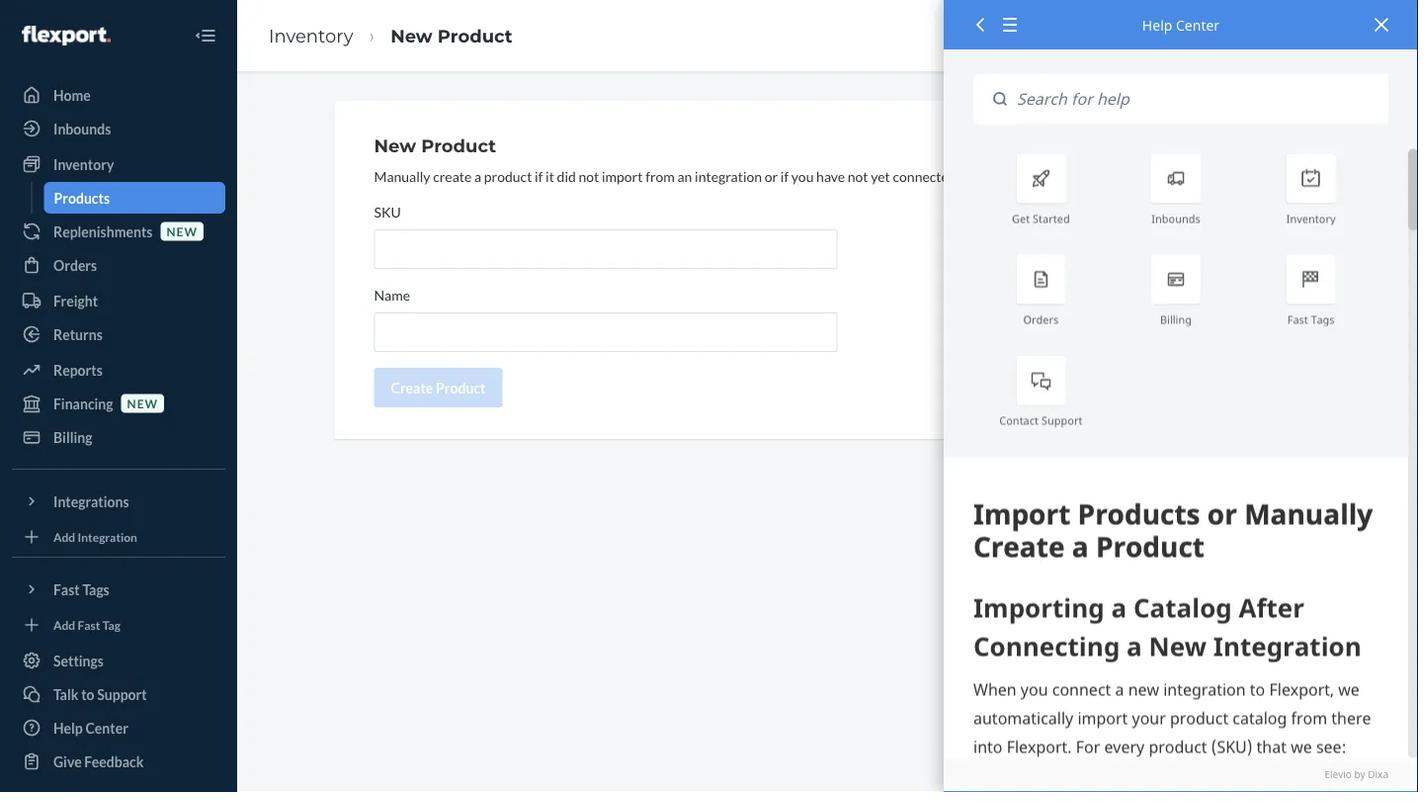 Task type: describe. For each thing, give the bounding box(es) containing it.
fast tags button
[[12, 574, 225, 605]]

2 an from the left
[[960, 168, 974, 184]]

2 horizontal spatial inventory
[[1287, 211, 1337, 225]]

1 horizontal spatial inbounds
[[1152, 211, 1201, 225]]

create product button
[[374, 368, 503, 407]]

freight link
[[12, 285, 225, 316]]

2 not from the left
[[848, 168, 869, 184]]

add for add integration
[[53, 529, 75, 544]]

name
[[374, 286, 410, 303]]

a
[[475, 168, 482, 184]]

manually
[[374, 168, 431, 184]]

inbounds link
[[12, 113, 225, 144]]

add fast tag
[[53, 617, 121, 632]]

1 an from the left
[[678, 168, 693, 184]]

it
[[546, 168, 555, 184]]

create
[[433, 168, 472, 184]]

from
[[646, 168, 675, 184]]

integration
[[695, 168, 762, 184]]

manually create a product if it did not import from an integration or if you have not yet connected an integration. learn more
[[374, 168, 1120, 184]]

0 horizontal spatial help center
[[53, 719, 128, 736]]

support inside "button"
[[97, 686, 147, 703]]

products link
[[44, 182, 225, 214]]

Search search field
[[1008, 74, 1389, 124]]

new for financing
[[127, 396, 158, 410]]

product inside button
[[436, 379, 486, 396]]

have
[[817, 168, 846, 184]]

contact support
[[1000, 413, 1083, 428]]

get started
[[1013, 211, 1071, 225]]

tags inside dropdown button
[[82, 581, 110, 598]]

0 vertical spatial center
[[1177, 15, 1220, 34]]

fast inside dropdown button
[[53, 581, 80, 598]]

1 horizontal spatial fast tags
[[1288, 312, 1336, 327]]

integration.
[[977, 168, 1047, 184]]

integration
[[78, 529, 137, 544]]

1 vertical spatial orders
[[1024, 312, 1059, 327]]

product inside breadcrumbs navigation
[[438, 25, 513, 46]]

give
[[53, 753, 82, 770]]

add integration
[[53, 529, 137, 544]]

breadcrumbs navigation
[[253, 7, 529, 64]]

billing link
[[12, 421, 225, 453]]

get
[[1013, 211, 1031, 225]]

elevio by dixa
[[1326, 768, 1389, 781]]

started
[[1033, 211, 1071, 225]]

fast tags inside dropdown button
[[53, 581, 110, 598]]

home link
[[12, 79, 225, 111]]

yet
[[871, 168, 891, 184]]

0 horizontal spatial inventory link
[[12, 148, 225, 180]]

settings link
[[12, 645, 225, 676]]

elevio by dixa link
[[974, 768, 1389, 782]]

settings
[[53, 652, 104, 669]]

to
[[81, 686, 94, 703]]

import
[[602, 168, 643, 184]]

by
[[1355, 768, 1366, 781]]

2 if from the left
[[781, 168, 789, 184]]

talk to support button
[[12, 678, 225, 710]]

1 vertical spatial new
[[374, 134, 416, 156]]

talk to support
[[53, 686, 147, 703]]

replenishments
[[53, 223, 153, 240]]

learn
[[1050, 168, 1085, 184]]

add for add fast tag
[[53, 617, 75, 632]]



Task type: vqa. For each thing, say whether or not it's contained in the screenshot.
"Fast Tags" inside the FAST TAGS dropdown button
no



Task type: locate. For each thing, give the bounding box(es) containing it.
orders
[[53, 257, 97, 273], [1024, 312, 1059, 327]]

0 horizontal spatial support
[[97, 686, 147, 703]]

None text field
[[374, 312, 838, 352]]

add up settings
[[53, 617, 75, 632]]

1 horizontal spatial tags
[[1312, 312, 1336, 327]]

did
[[557, 168, 576, 184]]

1 horizontal spatial help center
[[1143, 15, 1220, 34]]

billing inside 'link'
[[53, 429, 92, 445]]

1 horizontal spatial an
[[960, 168, 974, 184]]

new
[[391, 25, 433, 46], [374, 134, 416, 156]]

1 vertical spatial help
[[53, 719, 83, 736]]

0 vertical spatial orders
[[53, 257, 97, 273]]

add integration link
[[12, 525, 225, 549]]

freight
[[53, 292, 98, 309]]

1 not from the left
[[579, 168, 600, 184]]

help
[[1143, 15, 1173, 34], [53, 719, 83, 736]]

sku
[[374, 203, 401, 220]]

0 vertical spatial inbounds
[[53, 120, 111, 137]]

0 vertical spatial help
[[1143, 15, 1173, 34]]

financing
[[53, 395, 113, 412]]

products
[[54, 189, 110, 206]]

1 vertical spatial help center
[[53, 719, 128, 736]]

not left yet
[[848, 168, 869, 184]]

1 horizontal spatial if
[[781, 168, 789, 184]]

0 vertical spatial support
[[1042, 413, 1083, 428]]

0 horizontal spatial inventory
[[53, 156, 114, 173]]

orders inside "orders" link
[[53, 257, 97, 273]]

you
[[792, 168, 814, 184]]

contact
[[1000, 413, 1039, 428]]

help up search search box
[[1143, 15, 1173, 34]]

0 vertical spatial new
[[167, 224, 198, 238]]

0 vertical spatial add
[[53, 529, 75, 544]]

support right 'contact'
[[1042, 413, 1083, 428]]

new for replenishments
[[167, 224, 198, 238]]

1 horizontal spatial center
[[1177, 15, 1220, 34]]

inventory link
[[269, 25, 353, 46], [12, 148, 225, 180]]

0 horizontal spatial help
[[53, 719, 83, 736]]

not right did
[[579, 168, 600, 184]]

0 horizontal spatial billing
[[53, 429, 92, 445]]

1 horizontal spatial orders
[[1024, 312, 1059, 327]]

tag
[[103, 617, 121, 632]]

1 add from the top
[[53, 529, 75, 544]]

fast
[[1288, 312, 1309, 327], [53, 581, 80, 598], [78, 617, 100, 632]]

0 horizontal spatial center
[[86, 719, 128, 736]]

center
[[1177, 15, 1220, 34], [86, 719, 128, 736]]

1 horizontal spatial inventory link
[[269, 25, 353, 46]]

an right connected
[[960, 168, 974, 184]]

give feedback
[[53, 753, 144, 770]]

inbounds
[[53, 120, 111, 137], [1152, 211, 1201, 225]]

new down products link
[[167, 224, 198, 238]]

1 horizontal spatial billing
[[1161, 312, 1193, 327]]

help up give
[[53, 719, 83, 736]]

1 vertical spatial billing
[[53, 429, 92, 445]]

help center up search search box
[[1143, 15, 1220, 34]]

1 horizontal spatial support
[[1042, 413, 1083, 428]]

add fast tag link
[[12, 613, 225, 637]]

create
[[391, 379, 433, 396]]

new product link
[[391, 25, 513, 46]]

0 vertical spatial tags
[[1312, 312, 1336, 327]]

not
[[579, 168, 600, 184], [848, 168, 869, 184]]

product
[[438, 25, 513, 46], [421, 134, 496, 156], [436, 379, 486, 396]]

1 vertical spatial inbounds
[[1152, 211, 1201, 225]]

0 horizontal spatial orders
[[53, 257, 97, 273]]

1 vertical spatial new
[[127, 396, 158, 410]]

talk
[[53, 686, 79, 703]]

1 vertical spatial add
[[53, 617, 75, 632]]

0 horizontal spatial inbounds
[[53, 120, 111, 137]]

1 horizontal spatial help
[[1143, 15, 1173, 34]]

feedback
[[84, 753, 144, 770]]

2 vertical spatial inventory
[[1287, 211, 1337, 225]]

more
[[1087, 168, 1120, 184]]

0 vertical spatial new
[[391, 25, 433, 46]]

0 horizontal spatial tags
[[82, 581, 110, 598]]

center up search search box
[[1177, 15, 1220, 34]]

1 vertical spatial inventory
[[53, 156, 114, 173]]

reports
[[53, 361, 103, 378]]

2 vertical spatial fast
[[78, 617, 100, 632]]

0 vertical spatial inventory
[[269, 25, 353, 46]]

new product
[[391, 25, 513, 46], [374, 134, 496, 156]]

home
[[53, 87, 91, 103]]

support up help center link
[[97, 686, 147, 703]]

orders link
[[12, 249, 225, 281]]

flexport logo image
[[22, 26, 111, 45]]

1 if from the left
[[535, 168, 543, 184]]

help center link
[[12, 712, 225, 744]]

1 vertical spatial new product
[[374, 134, 496, 156]]

product
[[484, 168, 532, 184]]

new down 'reports' link
[[127, 396, 158, 410]]

1 vertical spatial support
[[97, 686, 147, 703]]

an
[[678, 168, 693, 184], [960, 168, 974, 184]]

or
[[765, 168, 778, 184]]

tags
[[1312, 312, 1336, 327], [82, 581, 110, 598]]

help center
[[1143, 15, 1220, 34], [53, 719, 128, 736]]

returns link
[[12, 318, 225, 350]]

1 vertical spatial product
[[421, 134, 496, 156]]

center down talk to support
[[86, 719, 128, 736]]

0 vertical spatial billing
[[1161, 312, 1193, 327]]

create product
[[391, 379, 486, 396]]

1 vertical spatial inventory link
[[12, 148, 225, 180]]

give feedback button
[[12, 746, 225, 777]]

support
[[1042, 413, 1083, 428], [97, 686, 147, 703]]

new
[[167, 224, 198, 238], [127, 396, 158, 410]]

None text field
[[374, 229, 838, 269]]

billing
[[1161, 312, 1193, 327], [53, 429, 92, 445]]

add left integration
[[53, 529, 75, 544]]

2 vertical spatial product
[[436, 379, 486, 396]]

1 vertical spatial fast tags
[[53, 581, 110, 598]]

close navigation image
[[194, 24, 218, 47]]

1 horizontal spatial not
[[848, 168, 869, 184]]

1 vertical spatial tags
[[82, 581, 110, 598]]

inventory inside breadcrumbs navigation
[[269, 25, 353, 46]]

0 horizontal spatial if
[[535, 168, 543, 184]]

0 vertical spatial inventory link
[[269, 25, 353, 46]]

0 vertical spatial new product
[[391, 25, 513, 46]]

inventory link inside breadcrumbs navigation
[[269, 25, 353, 46]]

0 vertical spatial fast tags
[[1288, 312, 1336, 327]]

new inside breadcrumbs navigation
[[391, 25, 433, 46]]

0 horizontal spatial new
[[127, 396, 158, 410]]

dixa
[[1369, 768, 1389, 781]]

connected
[[893, 168, 957, 184]]

learn more button
[[1050, 166, 1120, 186]]

returns
[[53, 326, 103, 343]]

reports link
[[12, 354, 225, 386]]

help center down to at bottom left
[[53, 719, 128, 736]]

0 vertical spatial fast
[[1288, 312, 1309, 327]]

fast tags
[[1288, 312, 1336, 327], [53, 581, 110, 598]]

new product inside breadcrumbs navigation
[[391, 25, 513, 46]]

0 vertical spatial help center
[[1143, 15, 1220, 34]]

inventory
[[269, 25, 353, 46], [53, 156, 114, 173], [1287, 211, 1337, 225]]

2 add from the top
[[53, 617, 75, 632]]

1 horizontal spatial inventory
[[269, 25, 353, 46]]

0 horizontal spatial not
[[579, 168, 600, 184]]

0 horizontal spatial an
[[678, 168, 693, 184]]

0 horizontal spatial fast tags
[[53, 581, 110, 598]]

add
[[53, 529, 75, 544], [53, 617, 75, 632]]

1 vertical spatial center
[[86, 719, 128, 736]]

0 vertical spatial product
[[438, 25, 513, 46]]

1 horizontal spatial new
[[167, 224, 198, 238]]

if left it
[[535, 168, 543, 184]]

integrations
[[53, 493, 129, 510]]

integrations button
[[12, 486, 225, 517]]

if
[[535, 168, 543, 184], [781, 168, 789, 184]]

an right from
[[678, 168, 693, 184]]

if right or
[[781, 168, 789, 184]]

elevio
[[1326, 768, 1353, 781]]

1 vertical spatial fast
[[53, 581, 80, 598]]



